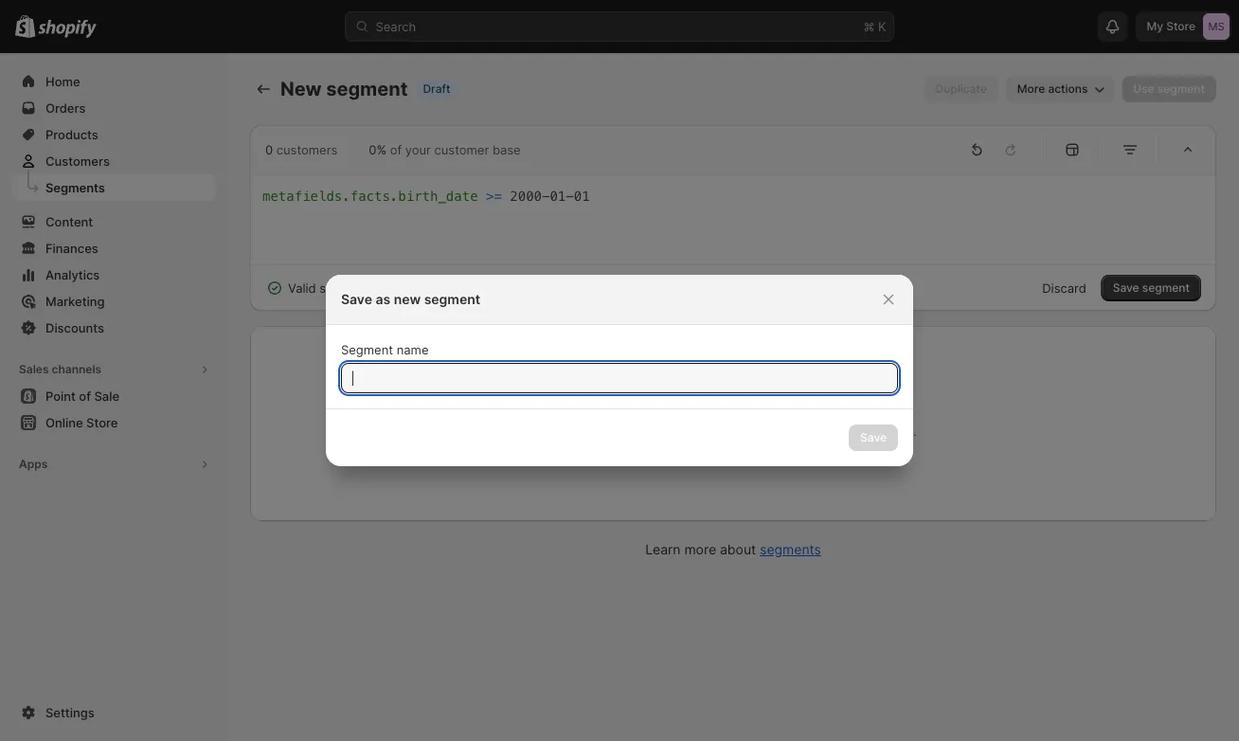 Task type: vqa. For each thing, say whether or not it's contained in the screenshot.
text box
no



Task type: describe. For each thing, give the bounding box(es) containing it.
segments
[[760, 542, 822, 558]]

learn inside try changing the segment criteria to view matching customers. learn more about
[[639, 443, 672, 457]]

base
[[493, 142, 521, 157]]

segment
[[341, 342, 393, 357]]

as
[[376, 291, 391, 308]]

apps
[[19, 457, 48, 471]]

no
[[570, 389, 588, 405]]

customers
[[45, 154, 110, 168]]

save for save segment
[[1113, 281, 1140, 295]]

customers link
[[11, 148, 216, 174]]

valid segment alert
[[250, 265, 386, 311]]

save as new segment
[[341, 291, 481, 308]]

draft
[[423, 82, 451, 96]]

currently
[[662, 389, 719, 405]]

sales
[[19, 363, 49, 376]]

1 vertical spatial learn
[[646, 542, 681, 558]]

discounts
[[45, 320, 104, 335]]

new
[[394, 291, 421, 308]]

channels
[[52, 363, 102, 376]]

segment inside try changing the segment criteria to view matching customers. learn more about
[[652, 424, 702, 438]]

more inside try changing the segment criteria to view matching customers. learn more about
[[675, 443, 705, 457]]

segment inside dialog
[[424, 291, 481, 308]]

name
[[397, 342, 429, 357]]

about inside try changing the segment criteria to view matching customers. learn more about
[[708, 443, 742, 457]]

save as new segment dialog
[[0, 275, 1240, 466]]

home link
[[11, 68, 216, 95]]

save segment
[[1113, 281, 1190, 295]]

⌘ k
[[864, 19, 887, 34]]

customers for no
[[592, 389, 659, 405]]

0%
[[369, 142, 387, 157]]

search
[[376, 19, 416, 34]]

try changing the segment criteria to view matching customers. learn more about
[[550, 424, 917, 457]]



Task type: locate. For each thing, give the bounding box(es) containing it.
customers right 0
[[277, 142, 338, 157]]

save inside save segment button
[[1113, 281, 1140, 295]]

criteria left to
[[706, 424, 746, 438]]

customers up the
[[592, 389, 659, 405]]

1 vertical spatial criteria
[[706, 424, 746, 438]]

0 vertical spatial about
[[708, 443, 742, 457]]

criteria
[[852, 389, 897, 405], [706, 424, 746, 438]]

learn more about segments
[[646, 542, 822, 558]]

0 vertical spatial more
[[675, 443, 705, 457]]

discard button
[[1031, 275, 1098, 301]]

segments link
[[11, 174, 216, 201]]

more down "currently"
[[675, 443, 705, 457]]

1 vertical spatial customers
[[592, 389, 659, 405]]

view
[[765, 424, 792, 438]]

settings
[[45, 705, 94, 720]]

segments link
[[760, 542, 822, 558]]

apps button
[[11, 451, 216, 478]]

this
[[766, 389, 790, 405]]

match
[[723, 389, 763, 405]]

0
[[265, 142, 273, 157]]

0 vertical spatial customers
[[277, 142, 338, 157]]

save
[[1113, 281, 1140, 295], [341, 291, 372, 308]]

k
[[879, 19, 887, 34]]

customers for 0
[[277, 142, 338, 157]]

to
[[750, 424, 761, 438]]

home
[[45, 74, 80, 89]]

discounts link
[[11, 315, 216, 341]]

settings link
[[11, 699, 216, 726]]

new segment
[[281, 77, 408, 100]]

sales channels
[[19, 363, 102, 376]]

segment name
[[341, 342, 429, 357]]

0 vertical spatial criteria
[[852, 389, 897, 405]]

no customers currently match this segment criteria
[[570, 389, 897, 405]]

customers
[[277, 142, 338, 157], [592, 389, 659, 405]]

1 horizontal spatial criteria
[[852, 389, 897, 405]]

more left segments at the bottom right of the page
[[685, 542, 717, 558]]

Segment name text field
[[341, 363, 898, 393]]

0 vertical spatial learn
[[639, 443, 672, 457]]

matching
[[795, 424, 849, 438]]

more
[[675, 443, 705, 457], [685, 542, 717, 558]]

valid segment
[[288, 281, 370, 295]]

0 horizontal spatial customers
[[277, 142, 338, 157]]

⌘
[[864, 19, 875, 34]]

0 horizontal spatial criteria
[[706, 424, 746, 438]]

of
[[390, 142, 402, 157]]

segment inside button
[[1143, 281, 1190, 295]]

save right discard
[[1113, 281, 1140, 295]]

the
[[629, 424, 648, 438]]

segment
[[326, 77, 408, 100], [320, 281, 370, 295], [1143, 281, 1190, 295], [424, 291, 481, 308], [793, 389, 849, 405], [652, 424, 702, 438]]

1 horizontal spatial customers
[[592, 389, 659, 405]]

sales channels button
[[11, 356, 216, 383]]

your
[[405, 142, 431, 157]]

try
[[550, 424, 569, 438]]

1 horizontal spatial save
[[1113, 281, 1140, 295]]

save left as
[[341, 291, 372, 308]]

0% of your customer base
[[369, 142, 521, 157]]

valid
[[288, 281, 316, 295]]

about left segments at the bottom right of the page
[[720, 542, 756, 558]]

1 vertical spatial more
[[685, 542, 717, 558]]

shopify image
[[38, 19, 97, 38]]

save for save as new segment
[[341, 291, 372, 308]]

0 horizontal spatial save
[[341, 291, 372, 308]]

discard
[[1043, 281, 1087, 295]]

changing
[[572, 424, 626, 438]]

0 customers
[[265, 142, 338, 157]]

segment inside alert
[[320, 281, 370, 295]]

learn
[[639, 443, 672, 457], [646, 542, 681, 558]]

new
[[281, 77, 322, 100]]

about down no customers currently match this segment criteria
[[708, 443, 742, 457]]

customers.
[[853, 424, 917, 438]]

segments
[[45, 180, 105, 195]]

customer
[[435, 142, 489, 157]]

1 vertical spatial about
[[720, 542, 756, 558]]

save segment button
[[1102, 275, 1202, 301]]

criteria up customers.
[[852, 389, 897, 405]]

criteria inside try changing the segment criteria to view matching customers. learn more about
[[706, 424, 746, 438]]

about
[[708, 443, 742, 457], [720, 542, 756, 558]]

save inside save as new segment dialog
[[341, 291, 372, 308]]



